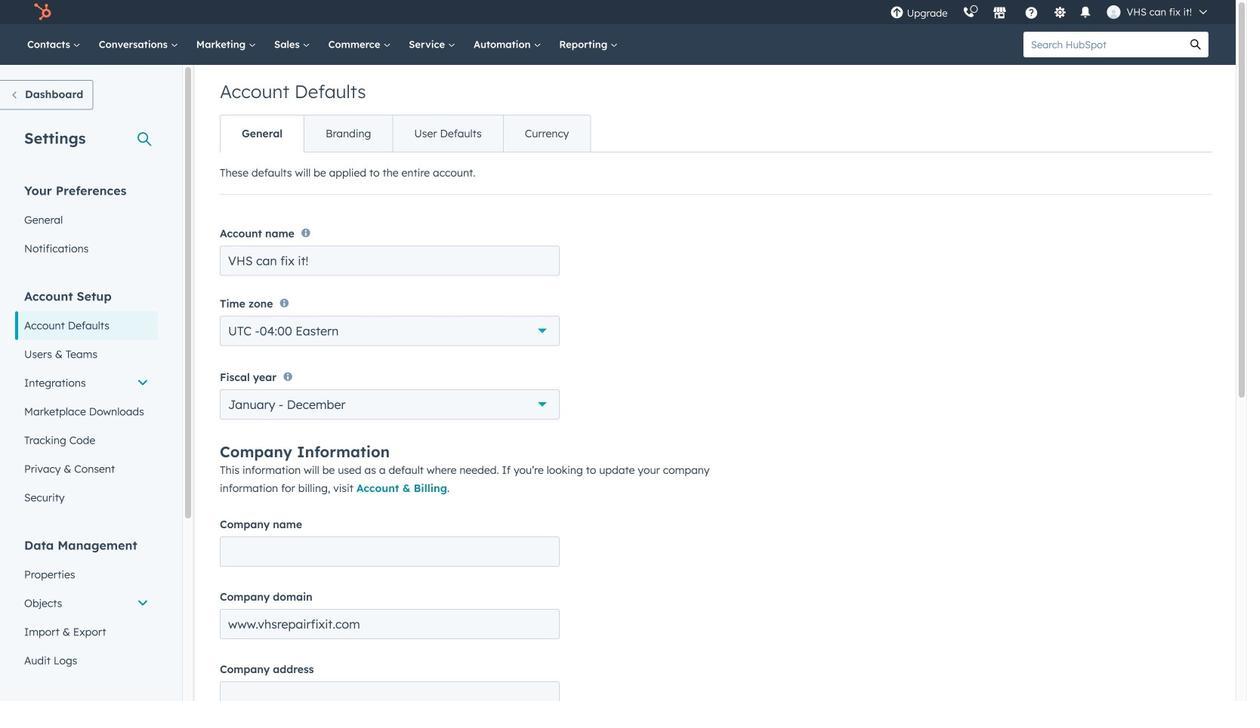 Task type: describe. For each thing, give the bounding box(es) containing it.
Search HubSpot search field
[[1024, 32, 1183, 57]]

account setup element
[[15, 288, 158, 513]]

marketplaces image
[[993, 7, 1007, 20]]

your preferences element
[[15, 182, 158, 263]]



Task type: locate. For each thing, give the bounding box(es) containing it.
data management element
[[15, 538, 158, 676]]

terry turtle image
[[1107, 5, 1121, 19]]

menu
[[883, 0, 1218, 24]]

None text field
[[220, 246, 560, 276]]

None text field
[[220, 537, 560, 567], [220, 610, 560, 640], [220, 682, 560, 702], [220, 537, 560, 567], [220, 610, 560, 640], [220, 682, 560, 702]]

navigation
[[220, 115, 591, 153]]



Task type: vqa. For each thing, say whether or not it's contained in the screenshot.
Link opens in a new window image
no



